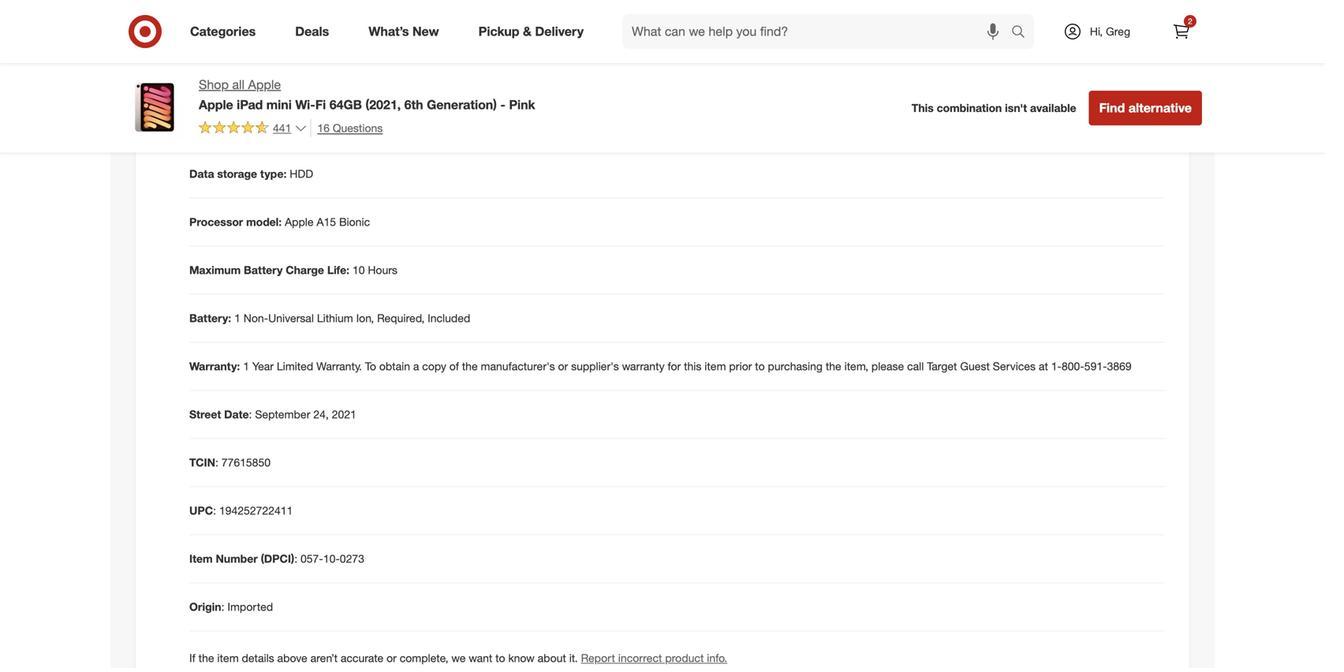 Task type: vqa. For each thing, say whether or not it's contained in the screenshot.


Task type: locate. For each thing, give the bounding box(es) containing it.
this
[[684, 359, 702, 373]]

to right prior
[[755, 359, 765, 373]]

the
[[462, 359, 478, 373], [826, 359, 841, 373], [199, 651, 214, 665]]

apple up mini
[[248, 77, 281, 92]]

upc
[[189, 504, 213, 517]]

system
[[189, 71, 228, 84]]

charge
[[286, 263, 324, 277]]

0 vertical spatial processor
[[189, 23, 243, 36]]

1 horizontal spatial to
[[755, 359, 765, 373]]

1 vertical spatial 1
[[243, 359, 249, 373]]

2 vertical spatial or
[[387, 651, 397, 665]]

item right this
[[705, 359, 726, 373]]

mini
[[266, 97, 292, 112]]

required,
[[377, 311, 425, 325]]

battery
[[244, 263, 283, 277]]

1-
[[1051, 359, 1062, 373]]

apple down shop
[[199, 97, 233, 112]]

24,
[[313, 407, 329, 421]]

of
[[449, 359, 459, 373]]

bionic
[[339, 215, 370, 229]]

hours
[[368, 263, 397, 277]]

number
[[216, 552, 258, 566]]

0 horizontal spatial item
[[217, 651, 239, 665]]

apple left a15
[[285, 215, 314, 229]]

: left imported at bottom left
[[221, 600, 224, 614]]

to
[[755, 359, 765, 373], [495, 651, 505, 665]]

1 horizontal spatial the
[[462, 359, 478, 373]]

or right accurate
[[387, 651, 397, 665]]

pickup & delivery
[[479, 24, 584, 39]]

apple for all
[[248, 77, 281, 92]]

the right of
[[462, 359, 478, 373]]

year
[[252, 359, 274, 373]]

warranty
[[622, 359, 665, 373]]

what's
[[369, 24, 409, 39]]

call
[[907, 359, 924, 373]]

0 horizontal spatial or
[[236, 119, 247, 133]]

this combination isn't available
[[912, 101, 1076, 115]]

battery: 1 non-universal lithium ion, required, included
[[189, 311, 470, 325]]

tcin : 77615850
[[189, 456, 271, 469]]

1 horizontal spatial apple
[[248, 77, 281, 92]]

10-
[[323, 552, 340, 566]]

new
[[412, 24, 439, 39]]

1 left the non-
[[234, 311, 240, 325]]

government
[[250, 119, 314, 133]]

processor for processor model: apple a15 bionic
[[189, 215, 243, 229]]

2 vertical spatial apple
[[285, 215, 314, 229]]

deals
[[295, 24, 329, 39]]

: for 194252722411
[[213, 504, 216, 517]]

report incorrect product info. button
[[581, 650, 727, 666]]

16
[[317, 121, 330, 135]]

data
[[189, 167, 214, 181]]

search
[[1004, 25, 1042, 41]]

1 vertical spatial processor
[[189, 215, 243, 229]]

-
[[500, 97, 506, 112]]

1 horizontal spatial item
[[705, 359, 726, 373]]

processor model: apple a15 bionic
[[189, 215, 370, 229]]

obtain
[[379, 359, 410, 373]]

september
[[255, 407, 310, 421]]

shop
[[199, 77, 229, 92]]

800-
[[1062, 359, 1084, 373]]

target
[[927, 359, 957, 373]]

combination
[[937, 101, 1002, 115]]

the right if
[[199, 651, 214, 665]]

(dpci)
[[261, 552, 294, 566]]

storage
[[217, 167, 257, 181]]

0 vertical spatial or
[[236, 119, 247, 133]]

4
[[263, 71, 269, 84]]

maximum battery charge life: 10 hours
[[189, 263, 397, 277]]

we
[[452, 651, 466, 665]]

to right want
[[495, 651, 505, 665]]

0 vertical spatial apple
[[248, 77, 281, 92]]

alternative
[[1129, 100, 1192, 115]]

item left details at left
[[217, 651, 239, 665]]

0 vertical spatial item
[[705, 359, 726, 373]]

1 left "year" at the left of page
[[243, 359, 249, 373]]

imported
[[227, 600, 273, 614]]

universal
[[268, 311, 314, 325]]

product
[[665, 651, 704, 665]]

life:
[[327, 263, 349, 277]]

report
[[581, 651, 615, 665]]

warranty.
[[316, 359, 362, 373]]

to
[[365, 359, 376, 373]]

fi
[[315, 97, 326, 112]]

1 vertical spatial or
[[558, 359, 568, 373]]

1 horizontal spatial or
[[387, 651, 397, 665]]

lithium
[[317, 311, 353, 325]]

: left 194252722411
[[213, 504, 216, 517]]

or down ipad
[[236, 119, 247, 133]]

industry
[[189, 119, 233, 133]]

&
[[523, 24, 532, 39]]

057-
[[301, 552, 323, 566]]

incorrect
[[618, 651, 662, 665]]

0 horizontal spatial 1
[[234, 311, 240, 325]]

origin : imported
[[189, 600, 273, 614]]

2 processor from the top
[[189, 215, 243, 229]]

1
[[234, 311, 240, 325], [243, 359, 249, 373]]

supplier's
[[571, 359, 619, 373]]

0 vertical spatial to
[[755, 359, 765, 373]]

processor left model: at top left
[[189, 215, 243, 229]]

processor left speed:
[[189, 23, 243, 36]]

0 horizontal spatial to
[[495, 651, 505, 665]]

or
[[236, 119, 247, 133], [558, 359, 568, 373], [387, 651, 397, 665]]

the left the item,
[[826, 359, 841, 373]]

item
[[705, 359, 726, 373], [217, 651, 239, 665]]

2021
[[332, 407, 356, 421]]

item number (dpci) : 057-10-0273
[[189, 552, 364, 566]]

0 horizontal spatial apple
[[199, 97, 233, 112]]

10
[[353, 263, 365, 277]]

(2021,
[[365, 97, 401, 112]]

3869
[[1107, 359, 1132, 373]]

or left supplier's
[[558, 359, 568, 373]]

purchasing
[[768, 359, 823, 373]]

1 processor from the top
[[189, 23, 243, 36]]

2 horizontal spatial apple
[[285, 215, 314, 229]]

: left 77615850
[[215, 456, 218, 469]]

processor speed: 2.9 ghz
[[189, 23, 326, 36]]

for
[[668, 359, 681, 373]]

what's new
[[369, 24, 439, 39]]

0 vertical spatial 1
[[234, 311, 240, 325]]

1 vertical spatial to
[[495, 651, 505, 665]]

1 horizontal spatial 1
[[243, 359, 249, 373]]

apple
[[248, 77, 281, 92], [199, 97, 233, 112], [285, 215, 314, 229]]

categories
[[190, 24, 256, 39]]



Task type: describe. For each thing, give the bounding box(es) containing it.
2.9
[[286, 23, 301, 36]]

77615850
[[221, 456, 271, 469]]

type:
[[260, 167, 287, 181]]

2 horizontal spatial the
[[826, 359, 841, 373]]

warranty: 1 year limited warranty. to obtain a copy of the manufacturer's or supplier's warranty for this item prior to purchasing the item, please call target guest services at 1-800-591-3869
[[189, 359, 1132, 373]]

ion,
[[356, 311, 374, 325]]

What can we help you find? suggestions appear below search field
[[622, 14, 1015, 49]]

know
[[508, 651, 535, 665]]

6th
[[404, 97, 423, 112]]

guest
[[960, 359, 990, 373]]

manufacturer's
[[481, 359, 555, 373]]

1 vertical spatial apple
[[199, 97, 233, 112]]

441 link
[[199, 119, 307, 138]]

categories link
[[177, 14, 275, 49]]

16 questions
[[317, 121, 383, 135]]

wi-
[[295, 97, 315, 112]]

0 horizontal spatial the
[[199, 651, 214, 665]]

a15
[[317, 215, 336, 229]]

: left september
[[249, 407, 252, 421]]

1 vertical spatial item
[[217, 651, 239, 665]]

complete,
[[400, 651, 448, 665]]

image of apple ipad mini wi-fi 64gb (2021, 6th generation) - pink image
[[123, 76, 186, 139]]

questions
[[333, 121, 383, 135]]

0273
[[340, 552, 364, 566]]

find alternative button
[[1089, 91, 1202, 125]]

accurate
[[341, 651, 384, 665]]

warranty:
[[189, 359, 240, 373]]

pickup & delivery link
[[465, 14, 603, 49]]

prior
[[729, 359, 752, 373]]

441
[[273, 121, 291, 135]]

want
[[469, 651, 492, 665]]

: for imported
[[221, 600, 224, 614]]

item
[[189, 552, 213, 566]]

industry or government certifications:
[[189, 119, 391, 133]]

591-
[[1084, 359, 1107, 373]]

ghz
[[304, 23, 326, 36]]

street
[[189, 407, 221, 421]]

1 for year
[[243, 359, 249, 373]]

64gb
[[329, 97, 362, 112]]

2
[[1188, 16, 1192, 26]]

maximum
[[189, 263, 241, 277]]

greg
[[1106, 24, 1130, 38]]

certifications:
[[317, 119, 391, 133]]

it.
[[569, 651, 578, 665]]

info.
[[707, 651, 727, 665]]

: left '057-'
[[294, 552, 297, 566]]

1 for non-
[[234, 311, 240, 325]]

2 horizontal spatial or
[[558, 359, 568, 373]]

services
[[993, 359, 1036, 373]]

this
[[912, 101, 934, 115]]

tcin
[[189, 456, 215, 469]]

shop all apple apple ipad mini wi-fi 64gb (2021, 6th generation) - pink
[[199, 77, 535, 112]]

if
[[189, 651, 195, 665]]

model:
[[246, 215, 282, 229]]

isn't
[[1005, 101, 1027, 115]]

gigabyte
[[272, 71, 315, 84]]

data storage type: hdd
[[189, 167, 313, 181]]

about
[[538, 651, 566, 665]]

deals link
[[282, 14, 349, 49]]

: for 77615850
[[215, 456, 218, 469]]

apple for model:
[[285, 215, 314, 229]]

find
[[1099, 100, 1125, 115]]

find alternative
[[1099, 100, 1192, 115]]

origin
[[189, 600, 221, 614]]

date
[[224, 407, 249, 421]]

above
[[277, 651, 307, 665]]

details
[[242, 651, 274, 665]]

delivery
[[535, 24, 584, 39]]

if the item details above aren't accurate or complete, we want to know about it. report incorrect product info.
[[189, 651, 727, 665]]

ipad
[[237, 97, 263, 112]]

16 questions link
[[310, 119, 383, 137]]

system ram: 4 gigabyte
[[189, 71, 315, 84]]

processor for processor speed: 2.9 ghz
[[189, 23, 243, 36]]

non-
[[244, 311, 268, 325]]

all
[[232, 77, 245, 92]]

2 link
[[1164, 14, 1199, 49]]

aren't
[[310, 651, 338, 665]]

pink
[[509, 97, 535, 112]]

194252722411
[[219, 504, 293, 517]]



